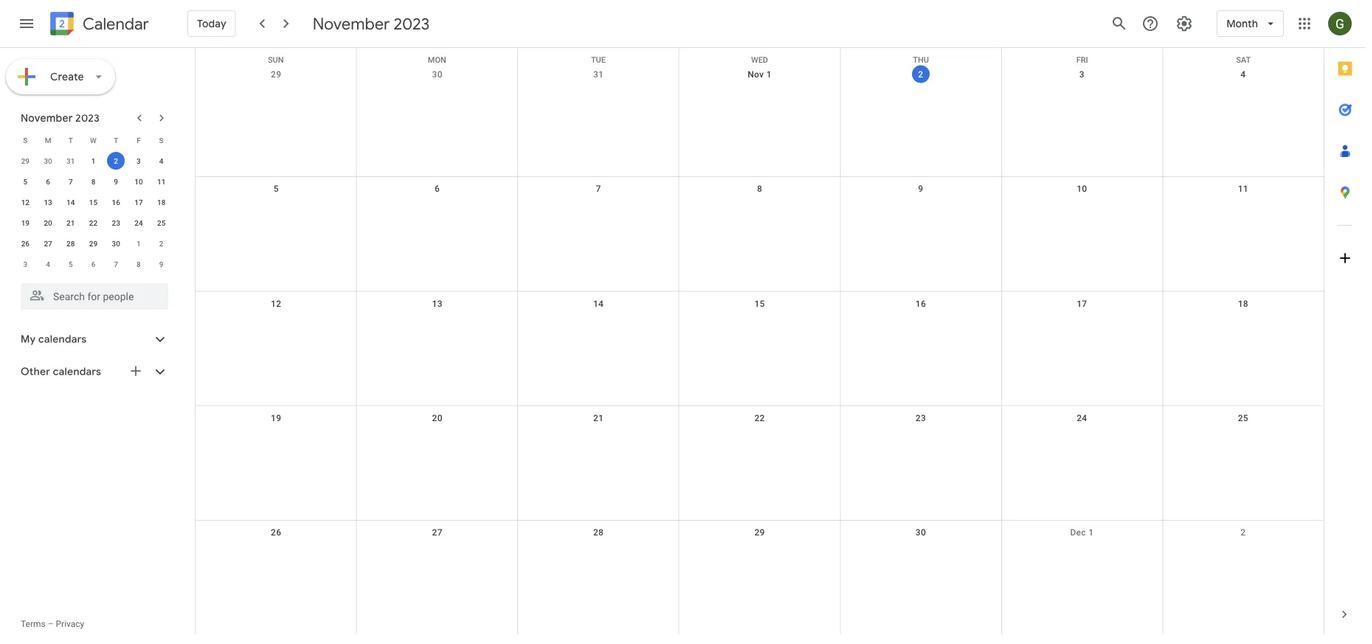 Task type: vqa. For each thing, say whether or not it's contained in the screenshot.


Task type: describe. For each thing, give the bounding box(es) containing it.
f
[[137, 136, 141, 145]]

22 element
[[84, 214, 102, 232]]

month
[[1226, 17, 1258, 30]]

9 for sun
[[918, 184, 923, 194]]

december 7 element
[[107, 255, 125, 273]]

m
[[45, 136, 51, 145]]

1 right dec at the bottom right
[[1088, 527, 1094, 538]]

4 for 1
[[159, 156, 163, 165]]

december 4 element
[[39, 255, 57, 273]]

24 inside grid
[[1077, 413, 1087, 423]]

create button
[[6, 59, 115, 94]]

28 for 1
[[66, 239, 75, 248]]

nov 1
[[748, 69, 772, 80]]

october 31 element
[[62, 152, 80, 170]]

terms – privacy
[[21, 619, 84, 629]]

21 element
[[62, 214, 80, 232]]

1 t from the left
[[68, 136, 73, 145]]

dec
[[1070, 527, 1086, 538]]

5 for november 2023
[[23, 177, 27, 186]]

21 inside grid
[[593, 413, 604, 423]]

main drawer image
[[18, 15, 35, 32]]

31 for nov 1
[[593, 69, 604, 80]]

7 inside "element"
[[114, 260, 118, 269]]

16 inside grid
[[916, 298, 926, 309]]

24 element
[[130, 214, 148, 232]]

0 vertical spatial november 2023
[[313, 13, 430, 34]]

19 inside 19 element
[[21, 218, 30, 227]]

28 element
[[62, 235, 80, 252]]

14 inside "element"
[[66, 198, 75, 207]]

12 inside grid
[[271, 298, 281, 309]]

20 element
[[39, 214, 57, 232]]

17 element
[[130, 193, 148, 211]]

1 up december 8 element
[[137, 239, 141, 248]]

12 inside "november 2023" grid
[[21, 198, 30, 207]]

17 inside "november 2023" grid
[[134, 198, 143, 207]]

3 for 1
[[137, 156, 141, 165]]

23 element
[[107, 214, 125, 232]]

my calendars button
[[3, 328, 183, 351]]

13 inside grid
[[432, 298, 443, 309]]

december 9 element
[[152, 255, 170, 273]]

10 element
[[130, 173, 148, 190]]

row containing s
[[14, 130, 173, 151]]

add other calendars image
[[128, 364, 143, 379]]

0 vertical spatial 2023
[[394, 13, 430, 34]]

14 inside grid
[[593, 298, 604, 309]]

sat
[[1236, 55, 1251, 65]]

1 horizontal spatial 8
[[137, 260, 141, 269]]

row group containing 29
[[14, 151, 173, 274]]

terms
[[21, 619, 46, 629]]

26 for 1
[[21, 239, 30, 248]]

24 inside 24 element
[[134, 218, 143, 227]]

–
[[48, 619, 54, 629]]

1 horizontal spatial 23
[[916, 413, 926, 423]]

15 inside 'element'
[[89, 198, 98, 207]]

12 element
[[16, 193, 34, 211]]

tue
[[591, 55, 606, 65]]

privacy
[[56, 619, 84, 629]]

calendar heading
[[80, 14, 149, 34]]

row containing 3
[[14, 254, 173, 274]]

row containing 2
[[196, 63, 1324, 177]]

today button
[[187, 6, 236, 41]]

26 for dec 1
[[271, 527, 281, 538]]

other calendars
[[21, 365, 101, 379]]

25 element
[[152, 214, 170, 232]]

fri
[[1076, 55, 1088, 65]]

19 element
[[16, 214, 34, 232]]

today
[[197, 17, 226, 30]]

other
[[21, 365, 50, 379]]

1 vertical spatial 22
[[754, 413, 765, 423]]

6 for sun
[[435, 184, 440, 194]]

row containing 29
[[14, 151, 173, 171]]

9 for november 2023
[[114, 177, 118, 186]]

2 vertical spatial 3
[[23, 260, 27, 269]]

2 inside "element"
[[159, 239, 163, 248]]

9 inside row
[[159, 260, 163, 269]]

29 element
[[84, 235, 102, 252]]

Search for people text field
[[30, 283, 159, 310]]

2 cell
[[105, 151, 127, 171]]

1 horizontal spatial 19
[[271, 413, 281, 423]]

0 vertical spatial november
[[313, 13, 390, 34]]

3 for nov 1
[[1079, 69, 1085, 80]]

22 inside "november 2023" grid
[[89, 218, 98, 227]]

0 horizontal spatial 23
[[112, 218, 120, 227]]

calendars for other calendars
[[53, 365, 101, 379]]

grid containing 2
[[195, 48, 1324, 635]]

28 for dec 1
[[593, 527, 604, 538]]



Task type: locate. For each thing, give the bounding box(es) containing it.
26 element
[[16, 235, 34, 252]]

december 1 element
[[130, 235, 148, 252]]

1 vertical spatial 18
[[1238, 298, 1248, 309]]

7 for november 2023
[[69, 177, 73, 186]]

1 vertical spatial november
[[21, 111, 73, 125]]

0 vertical spatial 27
[[44, 239, 52, 248]]

0 horizontal spatial 27
[[44, 239, 52, 248]]

1 vertical spatial 12
[[271, 298, 281, 309]]

1 vertical spatial 19
[[271, 413, 281, 423]]

1 vertical spatial 20
[[432, 413, 443, 423]]

month button
[[1217, 6, 1284, 41]]

dec 1
[[1070, 527, 1094, 538]]

24
[[134, 218, 143, 227], [1077, 413, 1087, 423]]

calendar element
[[47, 9, 149, 41]]

0 horizontal spatial 19
[[21, 218, 30, 227]]

0 horizontal spatial 11
[[157, 177, 166, 186]]

2 horizontal spatial 3
[[1079, 69, 1085, 80]]

1 vertical spatial 16
[[916, 298, 926, 309]]

1 vertical spatial november 2023
[[21, 111, 100, 125]]

row group
[[14, 151, 173, 274]]

1 horizontal spatial 7
[[114, 260, 118, 269]]

december 2 element
[[152, 235, 170, 252]]

0 vertical spatial 4
[[1241, 69, 1246, 80]]

wed
[[751, 55, 768, 65]]

calendars down my calendars "dropdown button" in the bottom of the page
[[53, 365, 101, 379]]

6
[[46, 177, 50, 186], [435, 184, 440, 194], [91, 260, 95, 269]]

17
[[134, 198, 143, 207], [1077, 298, 1087, 309]]

0 horizontal spatial 5
[[23, 177, 27, 186]]

1 vertical spatial 28
[[593, 527, 604, 538]]

november 2023
[[313, 13, 430, 34], [21, 111, 100, 125]]

0 horizontal spatial 3
[[23, 260, 27, 269]]

1 vertical spatial 17
[[1077, 298, 1087, 309]]

1 vertical spatial 14
[[593, 298, 604, 309]]

14
[[66, 198, 75, 207], [593, 298, 604, 309]]

1 horizontal spatial 18
[[1238, 298, 1248, 309]]

0 horizontal spatial november
[[21, 111, 73, 125]]

1 horizontal spatial 24
[[1077, 413, 1087, 423]]

t
[[68, 136, 73, 145], [114, 136, 118, 145]]

11 for november 2023
[[157, 177, 166, 186]]

0 horizontal spatial 6
[[46, 177, 50, 186]]

27 element
[[39, 235, 57, 252]]

0 horizontal spatial 9
[[114, 177, 118, 186]]

3 down 26 element
[[23, 260, 27, 269]]

0 vertical spatial 17
[[134, 198, 143, 207]]

1 horizontal spatial 21
[[593, 413, 604, 423]]

0 horizontal spatial 21
[[66, 218, 75, 227]]

0 horizontal spatial 22
[[89, 218, 98, 227]]

0 vertical spatial 28
[[66, 239, 75, 248]]

27
[[44, 239, 52, 248], [432, 527, 443, 538]]

0 vertical spatial 22
[[89, 218, 98, 227]]

31 inside "november 2023" grid
[[66, 156, 75, 165]]

0 horizontal spatial 25
[[157, 218, 166, 227]]

19
[[21, 218, 30, 227], [271, 413, 281, 423]]

26 inside grid
[[271, 527, 281, 538]]

31 right october 30 element
[[66, 156, 75, 165]]

15 inside grid
[[754, 298, 765, 309]]

s right f
[[159, 136, 164, 145]]

17 inside grid
[[1077, 298, 1087, 309]]

4 for nov 1
[[1241, 69, 1246, 80]]

create
[[50, 70, 84, 83]]

1 horizontal spatial 16
[[916, 298, 926, 309]]

11
[[157, 177, 166, 186], [1238, 184, 1248, 194]]

7 inside grid
[[596, 184, 601, 194]]

30
[[432, 69, 443, 80], [44, 156, 52, 165], [112, 239, 120, 248], [916, 527, 926, 538]]

13
[[44, 198, 52, 207], [432, 298, 443, 309]]

0 horizontal spatial t
[[68, 136, 73, 145]]

7 for sun
[[596, 184, 601, 194]]

16
[[112, 198, 120, 207], [916, 298, 926, 309]]

2 vertical spatial 4
[[46, 260, 50, 269]]

1 vertical spatial 25
[[1238, 413, 1248, 423]]

2
[[918, 69, 923, 79], [114, 156, 118, 165], [159, 239, 163, 248], [1241, 527, 1246, 538]]

27 for 1
[[44, 239, 52, 248]]

1 horizontal spatial 31
[[593, 69, 604, 80]]

october 30 element
[[39, 152, 57, 170]]

5 for sun
[[273, 184, 279, 194]]

my
[[21, 333, 36, 346]]

november 2023 grid
[[14, 130, 173, 274]]

terms link
[[21, 619, 46, 629]]

6 for november 2023
[[46, 177, 50, 186]]

december 6 element
[[84, 255, 102, 273]]

1 down w
[[91, 156, 95, 165]]

11 for sun
[[1238, 184, 1248, 194]]

0 horizontal spatial 13
[[44, 198, 52, 207]]

20
[[44, 218, 52, 227], [432, 413, 443, 423]]

10 for sun
[[1077, 184, 1087, 194]]

0 horizontal spatial 4
[[46, 260, 50, 269]]

calendars inside "dropdown button"
[[38, 333, 87, 346]]

27 inside 'element'
[[44, 239, 52, 248]]

2 t from the left
[[114, 136, 118, 145]]

10 inside "november 2023" grid
[[134, 177, 143, 186]]

27 for dec 1
[[432, 527, 443, 538]]

0 vertical spatial 31
[[593, 69, 604, 80]]

1 horizontal spatial 3
[[137, 156, 141, 165]]

11 element
[[152, 173, 170, 190]]

4 inside grid
[[1241, 69, 1246, 80]]

25
[[157, 218, 166, 227], [1238, 413, 1248, 423]]

21 inside 21 element
[[66, 218, 75, 227]]

13 element
[[39, 193, 57, 211]]

calendar
[[83, 14, 149, 34]]

31 for 1
[[66, 156, 75, 165]]

13 inside "november 2023" grid
[[44, 198, 52, 207]]

1 horizontal spatial 12
[[271, 298, 281, 309]]

0 horizontal spatial 8
[[91, 177, 95, 186]]

16 inside "november 2023" grid
[[112, 198, 120, 207]]

8 for sun
[[757, 184, 762, 194]]

0 horizontal spatial 31
[[66, 156, 75, 165]]

my calendars
[[21, 333, 87, 346]]

28
[[66, 239, 75, 248], [593, 527, 604, 538]]

4 down sat
[[1241, 69, 1246, 80]]

31
[[593, 69, 604, 80], [66, 156, 75, 165]]

2 inside cell
[[114, 156, 118, 165]]

1 vertical spatial 23
[[916, 413, 926, 423]]

6 inside grid
[[435, 184, 440, 194]]

0 vertical spatial 19
[[21, 218, 30, 227]]

0 vertical spatial 15
[[89, 198, 98, 207]]

calendars inside dropdown button
[[53, 365, 101, 379]]

3
[[1079, 69, 1085, 80], [137, 156, 141, 165], [23, 260, 27, 269]]

1 vertical spatial 27
[[432, 527, 443, 538]]

1 horizontal spatial 26
[[271, 527, 281, 538]]

1 horizontal spatial 28
[[593, 527, 604, 538]]

25 inside "november 2023" grid
[[157, 218, 166, 227]]

row
[[196, 48, 1324, 65], [196, 63, 1324, 177], [14, 130, 173, 151], [14, 151, 173, 171], [14, 171, 173, 192], [196, 177, 1324, 292], [14, 192, 173, 213], [14, 213, 173, 233], [14, 233, 173, 254], [14, 254, 173, 274], [196, 292, 1324, 406], [196, 406, 1324, 521], [196, 521, 1324, 635]]

1 vertical spatial calendars
[[53, 365, 101, 379]]

26 inside "november 2023" grid
[[21, 239, 30, 248]]

1 horizontal spatial november
[[313, 13, 390, 34]]

3 down fri at the top
[[1079, 69, 1085, 80]]

0 vertical spatial 25
[[157, 218, 166, 227]]

october 29 element
[[16, 152, 34, 170]]

5 inside grid
[[273, 184, 279, 194]]

3 up 10 element
[[137, 156, 141, 165]]

22
[[89, 218, 98, 227], [754, 413, 765, 423]]

grid
[[195, 48, 1324, 635]]

1 s from the left
[[23, 136, 28, 145]]

0 horizontal spatial 10
[[134, 177, 143, 186]]

0 vertical spatial 16
[[112, 198, 120, 207]]

31 inside grid
[[593, 69, 604, 80]]

1 horizontal spatial 25
[[1238, 413, 1248, 423]]

16 element
[[107, 193, 125, 211]]

25 inside grid
[[1238, 413, 1248, 423]]

29
[[271, 69, 281, 80], [21, 156, 30, 165], [89, 239, 98, 248], [754, 527, 765, 538]]

mon
[[428, 55, 446, 65]]

11 inside grid
[[1238, 184, 1248, 194]]

0 vertical spatial 20
[[44, 218, 52, 227]]

1 vertical spatial 31
[[66, 156, 75, 165]]

0 vertical spatial 12
[[21, 198, 30, 207]]

tab list
[[1324, 48, 1365, 594]]

t up 2 cell
[[114, 136, 118, 145]]

23
[[112, 218, 120, 227], [916, 413, 926, 423]]

10 inside grid
[[1077, 184, 1087, 194]]

0 horizontal spatial 7
[[69, 177, 73, 186]]

1 vertical spatial 21
[[593, 413, 604, 423]]

row containing sun
[[196, 48, 1324, 65]]

9
[[114, 177, 118, 186], [918, 184, 923, 194], [159, 260, 163, 269]]

27 inside grid
[[432, 527, 443, 538]]

calendars up other calendars
[[38, 333, 87, 346]]

2023 up w
[[75, 111, 100, 125]]

0 vertical spatial 24
[[134, 218, 143, 227]]

1 horizontal spatial 15
[[754, 298, 765, 309]]

12
[[21, 198, 30, 207], [271, 298, 281, 309]]

1 horizontal spatial 20
[[432, 413, 443, 423]]

t up october 31 element
[[68, 136, 73, 145]]

2, today element
[[107, 152, 125, 170]]

0 vertical spatial 26
[[21, 239, 30, 248]]

1 horizontal spatial 4
[[159, 156, 163, 165]]

december 5 element
[[62, 255, 80, 273]]

2 horizontal spatial 4
[[1241, 69, 1246, 80]]

7
[[69, 177, 73, 186], [596, 184, 601, 194], [114, 260, 118, 269]]

s
[[23, 136, 28, 145], [159, 136, 164, 145]]

2 horizontal spatial 8
[[757, 184, 762, 194]]

1 vertical spatial 4
[[159, 156, 163, 165]]

calendars for my calendars
[[38, 333, 87, 346]]

0 horizontal spatial 14
[[66, 198, 75, 207]]

1 vertical spatial 15
[[754, 298, 765, 309]]

6 inside december 6 element
[[91, 260, 95, 269]]

thu
[[913, 55, 929, 65]]

4 down "27" 'element'
[[46, 260, 50, 269]]

0 vertical spatial 13
[[44, 198, 52, 207]]

10
[[134, 177, 143, 186], [1077, 184, 1087, 194]]

privacy link
[[56, 619, 84, 629]]

8
[[91, 177, 95, 186], [757, 184, 762, 194], [137, 260, 141, 269]]

nov
[[748, 69, 764, 80]]

1 horizontal spatial 6
[[91, 260, 95, 269]]

1 horizontal spatial 13
[[432, 298, 443, 309]]

1 vertical spatial 26
[[271, 527, 281, 538]]

1 horizontal spatial 14
[[593, 298, 604, 309]]

14 element
[[62, 193, 80, 211]]

9 inside grid
[[918, 184, 923, 194]]

15 element
[[84, 193, 102, 211]]

26
[[21, 239, 30, 248], [271, 527, 281, 538]]

1 vertical spatial 3
[[137, 156, 141, 165]]

w
[[90, 136, 97, 145]]

1 vertical spatial 2023
[[75, 111, 100, 125]]

1 horizontal spatial 2023
[[394, 13, 430, 34]]

2023 up mon
[[394, 13, 430, 34]]

11 inside 11 element
[[157, 177, 166, 186]]

0 horizontal spatial 28
[[66, 239, 75, 248]]

december 8 element
[[130, 255, 148, 273]]

10 for november 2023
[[134, 177, 143, 186]]

1 horizontal spatial 17
[[1077, 298, 1087, 309]]

5
[[23, 177, 27, 186], [273, 184, 279, 194], [69, 260, 73, 269]]

settings menu image
[[1176, 15, 1193, 32]]

1 horizontal spatial 5
[[69, 260, 73, 269]]

2 horizontal spatial 7
[[596, 184, 601, 194]]

None search field
[[0, 277, 183, 310]]

0 vertical spatial 14
[[66, 198, 75, 207]]

4 up 11 element
[[159, 156, 163, 165]]

31 down tue
[[593, 69, 604, 80]]

december 3 element
[[16, 255, 34, 273]]

0 horizontal spatial 12
[[21, 198, 30, 207]]

november
[[313, 13, 390, 34], [21, 111, 73, 125]]

4
[[1241, 69, 1246, 80], [159, 156, 163, 165], [46, 260, 50, 269]]

1
[[766, 69, 772, 80], [91, 156, 95, 165], [137, 239, 141, 248], [1088, 527, 1094, 538]]

18 element
[[152, 193, 170, 211]]

18
[[157, 198, 166, 207], [1238, 298, 1248, 309]]

0 horizontal spatial 20
[[44, 218, 52, 227]]

calendars
[[38, 333, 87, 346], [53, 365, 101, 379]]

0 horizontal spatial 17
[[134, 198, 143, 207]]

1 right nov
[[766, 69, 772, 80]]

30 element
[[107, 235, 125, 252]]

0 horizontal spatial 16
[[112, 198, 120, 207]]

s up october 29 element
[[23, 136, 28, 145]]

other calendars button
[[3, 360, 183, 384]]

20 inside 'element'
[[44, 218, 52, 227]]

2 s from the left
[[159, 136, 164, 145]]

sun
[[268, 55, 284, 65]]

1 vertical spatial 13
[[432, 298, 443, 309]]

0 horizontal spatial 26
[[21, 239, 30, 248]]

21
[[66, 218, 75, 227], [593, 413, 604, 423]]

2023
[[394, 13, 430, 34], [75, 111, 100, 125]]

28 inside "november 2023" grid
[[66, 239, 75, 248]]

0 vertical spatial 21
[[66, 218, 75, 227]]

8 for november 2023
[[91, 177, 95, 186]]

18 inside "november 2023" grid
[[157, 198, 166, 207]]

2 horizontal spatial 9
[[918, 184, 923, 194]]

1 horizontal spatial 22
[[754, 413, 765, 423]]

15
[[89, 198, 98, 207], [754, 298, 765, 309]]



